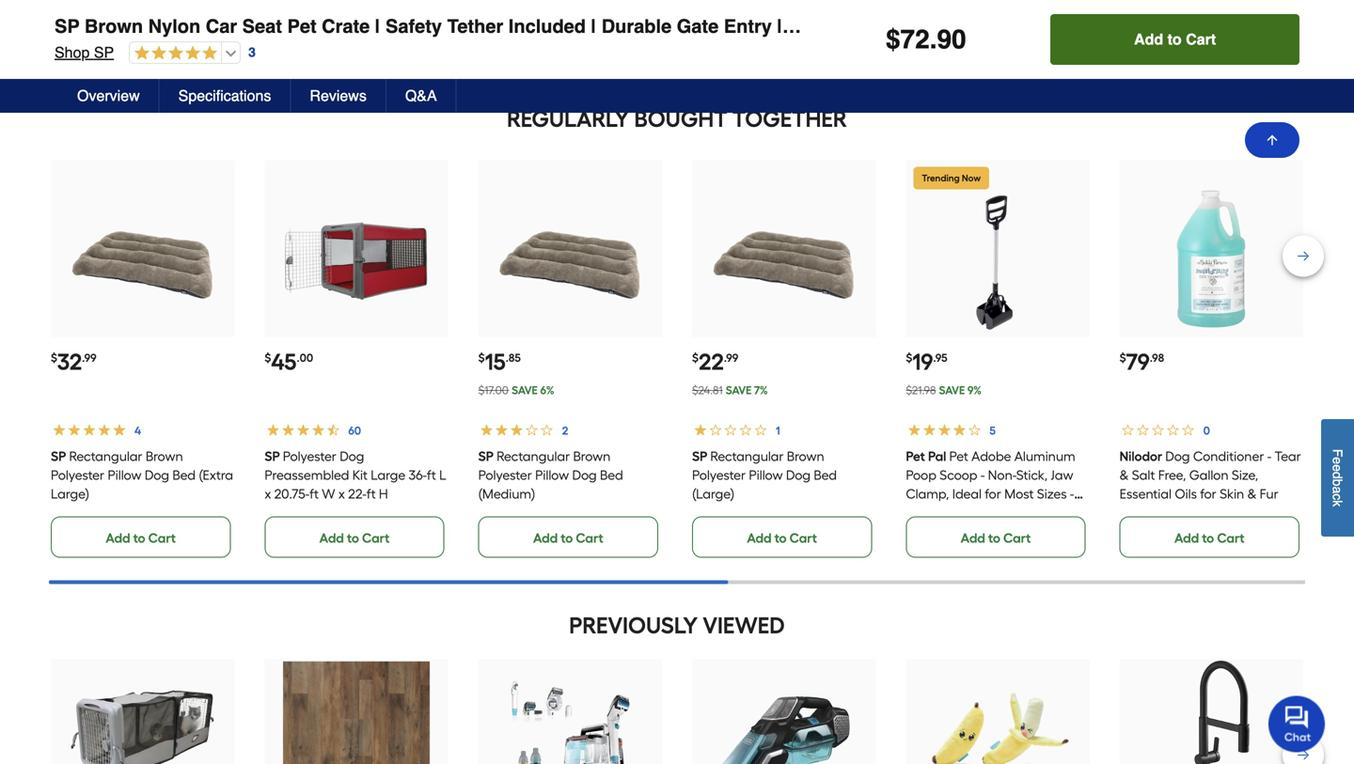 Task type: vqa. For each thing, say whether or not it's contained in the screenshot.
BRICKYARD inside Button
no



Task type: describe. For each thing, give the bounding box(es) containing it.
save for 22
[[726, 384, 752, 397]]

rectangular for 15
[[497, 448, 570, 464]]

$ for 79
[[1120, 351, 1126, 365]]

fur
[[1260, 486, 1279, 502]]

add for rectangular brown polyester pillow dog bed (extra large)
[[106, 530, 130, 546]]

add to cart link for rectangular brown polyester pillow dog bed (extra large)
[[51, 517, 231, 558]]

together
[[732, 105, 847, 132]]

add to cart link for dog conditioner - tear & salt free, gallon size, essential oils for skin & fur
[[1120, 517, 1300, 558]]

7%
[[754, 384, 768, 397]]

32
[[57, 348, 82, 376]]

chat invite button image
[[1269, 695, 1326, 753]]

$ for 15
[[478, 351, 485, 365]]

regularly bought together heading
[[49, 100, 1305, 138]]

reviews button
[[291, 79, 386, 113]]

preassembled
[[265, 467, 349, 483]]

sp for rectangular brown polyester pillow dog bed (large)
[[692, 448, 708, 464]]

36-
[[409, 467, 427, 483]]

oils
[[1175, 486, 1197, 502]]

clean-
[[936, 505, 976, 521]]

b
[[1330, 479, 1345, 486]]

shark shark stain striker 2-in-1 spot cleaner px201 image
[[497, 661, 644, 765]]

leash
[[1142, 16, 1197, 37]]

previously viewed heading
[[49, 607, 1305, 644]]

$ 19 .95
[[906, 348, 948, 376]]

sp rectangular brown polyester pillow dog bed (large) image
[[710, 188, 857, 335]]

add to cart for rectangular brown polyester pillow dog bed (medium)
[[533, 530, 603, 546]]

1 vertical spatial &
[[1120, 467, 1129, 483]]

for for oils
[[1200, 486, 1217, 502]]

$ for 32
[[51, 351, 57, 365]]

- inside dog conditioner - tear & salt free, gallon size, essential oils for skin & fur
[[1267, 448, 1272, 464]]

most
[[1004, 486, 1034, 502]]

q&a
[[405, 87, 437, 104]]

f e e d b a c k
[[1330, 449, 1345, 507]]

regularly
[[507, 105, 629, 132]]

large
[[371, 467, 406, 483]]

rectangular inside rectangular brown polyester pillow dog bed (extra large)
[[69, 448, 142, 464]]

3 | from the left
[[777, 16, 782, 37]]

now
[[962, 172, 981, 184]]

45 list item
[[265, 160, 448, 558]]

bed for 22
[[814, 467, 837, 483]]

previously viewed
[[569, 612, 785, 639]]

shop
[[55, 44, 90, 61]]

$17.00 save 6%
[[478, 384, 554, 397]]

$ 22 .99
[[692, 348, 738, 376]]

22 list item
[[692, 160, 876, 558]]

bed for 15
[[600, 467, 623, 483]]

add to cart button
[[1051, 14, 1300, 65]]

pet for pet adobe aluminum poop scoop - non-stick, jaw clamp, ideal for most sizes - easy clean-up for domestic animals
[[949, 448, 968, 464]]

sp right shop
[[94, 44, 114, 61]]

polyester inside polyester dog preassembled kit large 36-ft l x 20.75-ft w x 22-ft h
[[283, 448, 337, 464]]

2 horizontal spatial ft
[[427, 467, 436, 483]]

rectangular brown polyester pillow dog bed (extra large)
[[51, 448, 233, 502]]

dog for rectangular brown polyester pillow dog bed (large)
[[786, 467, 811, 483]]

essential
[[1120, 486, 1172, 502]]

2 | from the left
[[591, 16, 596, 37]]

$ for 19
[[906, 351, 912, 365]]

15 list item
[[478, 160, 662, 558]]

4 | from the left
[[952, 16, 957, 37]]

$ 45 .00
[[265, 348, 313, 376]]

pet for pet pal
[[906, 448, 925, 464]]

$21.98 save 9%
[[906, 384, 982, 397]]

$ for 45
[[265, 351, 271, 365]]

1 | from the left
[[375, 16, 380, 37]]

$ 72 . 90
[[886, 24, 966, 55]]

clamp,
[[906, 486, 949, 502]]

sp rectangular brown polyester pillow dog bed (extra large) image
[[69, 188, 216, 335]]

non-
[[988, 467, 1016, 483]]

tear
[[1275, 448, 1301, 464]]

nilodor
[[1120, 448, 1163, 464]]

to inside 19 list item
[[988, 530, 1001, 546]]

$24.81
[[692, 384, 723, 397]]

cart for polyester dog preassembled kit large 36-ft l x 20.75-ft w x 22-ft h
[[362, 530, 390, 546]]

included
[[509, 16, 586, 37]]

save for 19
[[939, 384, 965, 397]]

large)
[[51, 486, 89, 502]]

1 e from the top
[[1330, 457, 1345, 465]]

45
[[271, 348, 297, 376]]

a
[[1330, 486, 1345, 494]]

9%
[[968, 384, 982, 397]]

polyester dog preassembled kit large 36-ft l x 20.75-ft w x 22-ft h
[[265, 448, 446, 502]]

salt
[[1132, 467, 1155, 483]]

2 x from the left
[[338, 486, 345, 502]]

overview
[[77, 87, 140, 104]]

easy
[[906, 505, 933, 521]]

ideal
[[952, 486, 982, 502]]

$ for 22
[[692, 351, 699, 365]]

15
[[485, 348, 506, 376]]

(medium)
[[478, 486, 535, 502]]

rectangular brown polyester pillow dog bed (large)
[[692, 448, 837, 502]]

add to cart for polyester dog preassembled kit large 36-ft l x 20.75-ft w x 22-ft h
[[319, 530, 390, 546]]

stick,
[[1016, 467, 1048, 483]]

add to cart for dog conditioner - tear & salt free, gallon size, essential oils for skin & fur
[[1175, 530, 1245, 546]]

brown for rectangular brown polyester pillow dog bed (medium)
[[573, 448, 611, 464]]

cart inside 19 list item
[[1003, 530, 1031, 546]]

pillow for 22
[[749, 467, 783, 483]]

regularly bought together
[[507, 105, 847, 132]]

q
[[200, 27, 218, 53]]

durable
[[602, 16, 672, 37]]

brown for sp brown nylon car seat pet crate | safety tether included | durable gate entry | mesh panel sides | adjustable security leash
[[85, 16, 143, 37]]

add to cart inside add to cart button
[[1134, 31, 1216, 48]]

adobe
[[972, 448, 1011, 464]]

1 horizontal spatial ft
[[367, 486, 376, 502]]

cart for rectangular brown polyester pillow dog bed (extra large)
[[148, 530, 176, 546]]

dog conditioner - tear & salt free, gallon size, essential oils for skin & fur
[[1120, 448, 1301, 502]]

w
[[322, 486, 335, 502]]

pal
[[928, 448, 946, 464]]

2 vertical spatial &
[[1248, 486, 1257, 502]]

nylon
[[148, 16, 201, 37]]

1 horizontal spatial -
[[1070, 486, 1074, 502]]

22
[[699, 348, 724, 376]]

add for dog conditioner - tear & salt free, gallon size, essential oils for skin & fur
[[1175, 530, 1199, 546]]

black+decker spillbuster cordless spill + spot carpet cleaner image
[[710, 661, 857, 765]]

gate
[[677, 16, 719, 37]]

cart for rectangular brown polyester pillow dog bed (medium)
[[576, 530, 603, 546]]

for for ideal
[[985, 486, 1001, 502]]

overview button
[[58, 79, 160, 113]]

polyester for (medium)
[[478, 467, 532, 483]]

add for rectangular brown polyester pillow dog bed (medium)
[[533, 530, 558, 546]]

32 list item
[[51, 160, 234, 558]]

d
[[1330, 472, 1345, 479]]

sp for polyester dog preassembled kit large 36-ft l x 20.75-ft w x 22-ft h
[[265, 448, 280, 464]]

dog inside dog conditioner - tear & salt free, gallon size, essential oils for skin & fur
[[1165, 448, 1190, 464]]

sp brown nylon car seat pet crate | safety tether included | durable gate entry | mesh panel sides | adjustable security leash image
[[69, 661, 216, 765]]

free,
[[1158, 467, 1186, 483]]

specifications
[[178, 87, 271, 104]]



Task type: locate. For each thing, give the bounding box(es) containing it.
90
[[937, 24, 966, 55]]

panel
[[841, 16, 891, 37]]

shop sp
[[55, 44, 114, 61]]

pet up poop
[[906, 448, 925, 464]]

add inside 22 list item
[[747, 530, 772, 546]]

22-
[[348, 486, 367, 502]]

bought
[[634, 105, 727, 132]]

add to cart for rectangular brown polyester pillow dog bed (extra large)
[[106, 530, 176, 546]]

to down 22-
[[347, 530, 359, 546]]

3 bed from the left
[[814, 467, 837, 483]]

x left 20.75-
[[265, 486, 271, 502]]

79
[[1126, 348, 1150, 376]]

(large)
[[692, 486, 735, 502]]

$ inside $ 45 .00
[[265, 351, 271, 365]]

& left a
[[224, 27, 240, 53]]

bed inside rectangular brown polyester pillow dog bed (medium)
[[600, 467, 623, 483]]

& left salt
[[1120, 467, 1129, 483]]

adjustable
[[962, 16, 1058, 37]]

security
[[1063, 16, 1137, 37]]

2 horizontal spatial pillow
[[749, 467, 783, 483]]

.99 for 32
[[82, 351, 96, 365]]

|
[[375, 16, 380, 37], [591, 16, 596, 37], [777, 16, 782, 37], [952, 16, 957, 37]]

add inside 45 list item
[[319, 530, 344, 546]]

sp up (large)
[[692, 448, 708, 464]]

sp up 'preassembled'
[[265, 448, 280, 464]]

dog inside rectangular brown polyester pillow dog bed (medium)
[[572, 467, 597, 483]]

to for rectangular brown polyester pillow dog bed (large)
[[775, 530, 787, 546]]

brown for rectangular brown polyester pillow dog bed (large)
[[787, 448, 824, 464]]

add to cart
[[1134, 31, 1216, 48], [106, 530, 176, 546], [319, 530, 390, 546], [533, 530, 603, 546], [747, 530, 817, 546], [961, 530, 1031, 546], [1175, 530, 1245, 546]]

skin
[[1220, 486, 1244, 502]]

brown for rectangular brown polyester pillow dog bed (extra large)
[[146, 448, 183, 464]]

add to cart inside 32 list item
[[106, 530, 176, 546]]

car
[[206, 16, 237, 37]]

community q & a button
[[49, 11, 1305, 70]]

kit
[[352, 467, 368, 483]]

for right up
[[995, 505, 1011, 521]]

1 horizontal spatial pet
[[906, 448, 925, 464]]

for up up
[[985, 486, 1001, 502]]

2 horizontal spatial pet
[[949, 448, 968, 464]]

to inside 45 list item
[[347, 530, 359, 546]]

.85
[[506, 351, 521, 365]]

q&a button
[[386, 79, 457, 113]]

polyester up (large)
[[692, 467, 746, 483]]

e up b
[[1330, 465, 1345, 472]]

.99 inside $ 32 .99
[[82, 351, 96, 365]]

add
[[1134, 31, 1163, 48], [106, 530, 130, 546], [319, 530, 344, 546], [533, 530, 558, 546], [747, 530, 772, 546], [961, 530, 985, 546], [1175, 530, 1199, 546]]

add inside 79 "list item"
[[1175, 530, 1199, 546]]

bark yellow plush dog toy squeaker crazy crinkle 2 part toy bpa-free image
[[924, 661, 1071, 765]]

- left tear
[[1267, 448, 1272, 464]]

pet right seat
[[287, 16, 317, 37]]

pillow left (extra
[[108, 467, 141, 483]]

rectangular for 22
[[710, 448, 784, 464]]

0 horizontal spatial ft
[[309, 486, 319, 502]]

$21.98
[[906, 384, 936, 397]]

1 horizontal spatial x
[[338, 486, 345, 502]]

add to cart link inside 22 list item
[[692, 517, 872, 558]]

f e e d b a c k button
[[1321, 419, 1354, 537]]

to down rectangular brown polyester pillow dog bed (extra large)
[[133, 530, 145, 546]]

dog inside polyester dog preassembled kit large 36-ft l x 20.75-ft w x 22-ft h
[[340, 448, 364, 464]]

to for rectangular brown polyester pillow dog bed (medium)
[[561, 530, 573, 546]]

h
[[379, 486, 388, 502]]

add inside "15" list item
[[533, 530, 558, 546]]

$ 79 .98
[[1120, 348, 1164, 376]]

pillow inside rectangular brown polyester pillow dog bed (medium)
[[535, 467, 569, 483]]

aluminum
[[1014, 448, 1076, 464]]

.99 inside $ 22 .99
[[724, 351, 738, 365]]

2 horizontal spatial -
[[1267, 448, 1272, 464]]

polyester up large)
[[51, 467, 104, 483]]

79 list item
[[1120, 160, 1303, 558]]

add to cart link down rectangular brown polyester pillow dog bed (medium)
[[478, 517, 658, 558]]

conditioner
[[1193, 448, 1264, 464]]

6 add to cart link from the left
[[1120, 517, 1300, 558]]

pet pal
[[906, 448, 946, 464]]

viewed
[[703, 612, 785, 639]]

add to cart link down the skin
[[1120, 517, 1300, 558]]

dog for rectangular brown polyester pillow dog bed (medium)
[[572, 467, 597, 483]]

0 horizontal spatial rectangular
[[69, 448, 142, 464]]

0 vertical spatial &
[[224, 27, 240, 53]]

pet
[[287, 16, 317, 37], [906, 448, 925, 464], [949, 448, 968, 464]]

add to cart link for rectangular brown polyester pillow dog bed (medium)
[[478, 517, 658, 558]]

| left "durable"
[[591, 16, 596, 37]]

trending
[[922, 172, 960, 184]]

community
[[70, 27, 194, 53]]

polyester inside rectangular brown polyester pillow dog bed (large)
[[692, 467, 746, 483]]

pillow inside rectangular brown polyester pillow dog bed (extra large)
[[108, 467, 141, 483]]

to inside "15" list item
[[561, 530, 573, 546]]

1 horizontal spatial rectangular
[[497, 448, 570, 464]]

sp inside 22 list item
[[692, 448, 708, 464]]

- right sizes
[[1070, 486, 1074, 502]]

$ 32 .99
[[51, 348, 96, 376]]

kohler koi matte black single handle pull-down kitchen faucet with deck plate and soap dispenser included image
[[1138, 661, 1285, 765]]

2 e from the top
[[1330, 465, 1345, 472]]

rectangular up (large)
[[710, 448, 784, 464]]

1 x from the left
[[265, 486, 271, 502]]

6%
[[540, 384, 554, 397]]

c
[[1330, 494, 1345, 500]]

add to cart link for polyester dog preassembled kit large 36-ft l x 20.75-ft w x 22-ft h
[[265, 517, 444, 558]]

for inside dog conditioner - tear & salt free, gallon size, essential oils for skin & fur
[[1200, 486, 1217, 502]]

$ inside the $ 79 .98
[[1120, 351, 1126, 365]]

save for 15
[[512, 384, 538, 397]]

seat
[[242, 16, 282, 37]]

sp inside 32 list item
[[51, 448, 66, 464]]

jaw
[[1051, 467, 1073, 483]]

3 add to cart link from the left
[[478, 517, 658, 558]]

k
[[1330, 500, 1345, 507]]

$24.81 save 7%
[[692, 384, 768, 397]]

| right crate
[[375, 16, 380, 37]]

0 horizontal spatial pillow
[[108, 467, 141, 483]]

tether
[[447, 16, 503, 37]]

ft left h
[[367, 486, 376, 502]]

up
[[976, 505, 992, 521]]

1 vertical spatial -
[[981, 467, 985, 483]]

to down rectangular brown polyester pillow dog bed (large)
[[775, 530, 787, 546]]

reviews
[[310, 87, 367, 104]]

sp brown nylon car seat pet crate | safety tether included | durable gate entry | mesh panel sides | adjustable security leash
[[55, 16, 1197, 37]]

rectangular inside rectangular brown polyester pillow dog bed (large)
[[710, 448, 784, 464]]

2 vertical spatial -
[[1070, 486, 1074, 502]]

cart inside button
[[1186, 31, 1216, 48]]

add to cart link for rectangular brown polyester pillow dog bed (large)
[[692, 517, 872, 558]]

add to cart link down rectangular brown polyester pillow dog bed (extra large)
[[51, 517, 231, 558]]

polyester up (medium)
[[478, 467, 532, 483]]

save inside 22 list item
[[726, 384, 752, 397]]

$
[[886, 24, 900, 55], [51, 351, 57, 365], [265, 351, 271, 365], [478, 351, 485, 365], [692, 351, 699, 365], [906, 351, 912, 365], [1120, 351, 1126, 365]]

animals
[[906, 524, 954, 540]]

sp up large)
[[51, 448, 66, 464]]

3
[[248, 45, 256, 60]]

dog for rectangular brown polyester pillow dog bed (extra large)
[[145, 467, 169, 483]]

scoop
[[940, 467, 978, 483]]

to right security
[[1168, 31, 1182, 48]]

crate
[[322, 16, 370, 37]]

to down rectangular brown polyester pillow dog bed (medium)
[[561, 530, 573, 546]]

& inside button
[[224, 27, 240, 53]]

cart inside "15" list item
[[576, 530, 603, 546]]

2 rectangular from the left
[[497, 448, 570, 464]]

trending now
[[922, 172, 981, 184]]

3 save from the left
[[939, 384, 965, 397]]

| left mesh at the right of the page
[[777, 16, 782, 37]]

5 add to cart link from the left
[[906, 517, 1086, 558]]

2 pillow from the left
[[535, 467, 569, 483]]

pillow down 7%
[[749, 467, 783, 483]]

polyester inside rectangular brown polyester pillow dog bed (medium)
[[478, 467, 532, 483]]

2 add to cart link from the left
[[265, 517, 444, 558]]

to for polyester dog preassembled kit large 36-ft l x 20.75-ft w x 22-ft h
[[347, 530, 359, 546]]

ft left w
[[309, 486, 319, 502]]

1 horizontal spatial &
[[1120, 467, 1129, 483]]

polyester for (extra
[[51, 467, 104, 483]]

-
[[1267, 448, 1272, 464], [981, 467, 985, 483], [1070, 486, 1074, 502]]

& left fur in the right bottom of the page
[[1248, 486, 1257, 502]]

to for dog conditioner - tear & salt free, gallon size, essential oils for skin & fur
[[1202, 530, 1214, 546]]

sp inside "15" list item
[[478, 448, 494, 464]]

1 horizontal spatial save
[[726, 384, 752, 397]]

cart inside 22 list item
[[790, 530, 817, 546]]

$ 15 .85
[[478, 348, 521, 376]]

2 horizontal spatial save
[[939, 384, 965, 397]]

gallon
[[1189, 467, 1229, 483]]

bed inside rectangular brown polyester pillow dog bed (large)
[[814, 467, 837, 483]]

1 horizontal spatial .99
[[724, 351, 738, 365]]

sp for rectangular brown polyester pillow dog bed (extra large)
[[51, 448, 66, 464]]

to inside 22 list item
[[775, 530, 787, 546]]

add to cart for rectangular brown polyester pillow dog bed (large)
[[747, 530, 817, 546]]

(extra
[[199, 467, 233, 483]]

bed inside rectangular brown polyester pillow dog bed (extra large)
[[172, 467, 196, 483]]

$ for 72
[[886, 24, 900, 55]]

cart inside 32 list item
[[148, 530, 176, 546]]

poop
[[906, 467, 937, 483]]

sp up shop
[[55, 16, 79, 37]]

$ inside $ 15 .85
[[478, 351, 485, 365]]

5 stars image
[[130, 45, 217, 63]]

2 bed from the left
[[600, 467, 623, 483]]

e
[[1330, 457, 1345, 465], [1330, 465, 1345, 472]]

dog inside rectangular brown polyester pillow dog bed (large)
[[786, 467, 811, 483]]

1 horizontal spatial pillow
[[535, 467, 569, 483]]

add to cart link inside 79 "list item"
[[1120, 517, 1300, 558]]

1 pillow from the left
[[108, 467, 141, 483]]

sp up (medium)
[[478, 448, 494, 464]]

sp inside 45 list item
[[265, 448, 280, 464]]

add to cart inside "15" list item
[[533, 530, 603, 546]]

add inside 32 list item
[[106, 530, 130, 546]]

3 pillow from the left
[[749, 467, 783, 483]]

x right w
[[338, 486, 345, 502]]

$ inside $ 32 .99
[[51, 351, 57, 365]]

$17.00
[[478, 384, 509, 397]]

add to cart link inside 19 list item
[[906, 517, 1086, 558]]

add to cart link inside 32 list item
[[51, 517, 231, 558]]

brown inside rectangular brown polyester pillow dog bed (extra large)
[[146, 448, 183, 464]]

to down up
[[988, 530, 1001, 546]]

.98
[[1150, 351, 1164, 365]]

rectangular up (medium)
[[497, 448, 570, 464]]

0 horizontal spatial .99
[[82, 351, 96, 365]]

0 horizontal spatial save
[[512, 384, 538, 397]]

1 save from the left
[[512, 384, 538, 397]]

19
[[912, 348, 933, 376]]

sp for rectangular brown polyester pillow dog bed (medium)
[[478, 448, 494, 464]]

.00
[[297, 351, 313, 365]]

.
[[930, 24, 937, 55]]

pet inside the pet adobe aluminum poop scoop - non-stick, jaw clamp, ideal for most sizes - easy clean-up for domestic animals
[[949, 448, 968, 464]]

rectangular up large)
[[69, 448, 142, 464]]

add to cart link inside "15" list item
[[478, 517, 658, 558]]

pillow up (medium)
[[535, 467, 569, 483]]

add for polyester dog preassembled kit large 36-ft l x 20.75-ft w x 22-ft h
[[319, 530, 344, 546]]

for down gallon
[[1200, 486, 1217, 502]]

to for rectangular brown polyester pillow dog bed (extra large)
[[133, 530, 145, 546]]

polyester for (large)
[[692, 467, 746, 483]]

1 horizontal spatial bed
[[600, 467, 623, 483]]

add to cart link down rectangular brown polyester pillow dog bed (large)
[[692, 517, 872, 558]]

0 horizontal spatial bed
[[172, 467, 196, 483]]

save left 9%
[[939, 384, 965, 397]]

20.75-
[[274, 486, 310, 502]]

add to cart inside 79 "list item"
[[1175, 530, 1245, 546]]

to inside 79 "list item"
[[1202, 530, 1214, 546]]

save inside 19 list item
[[939, 384, 965, 397]]

pet pal pet adobe aluminum poop scoop - non-stick, jaw clamp, ideal for most sizes - easy clean-up for domestic animals image
[[924, 188, 1071, 335]]

ft left l
[[427, 467, 436, 483]]

add inside button
[[1134, 31, 1163, 48]]

2 horizontal spatial rectangular
[[710, 448, 784, 464]]

nilodor dog conditioner - tear & salt free, gallon size, essential oils for skin & fur image
[[1138, 188, 1285, 335]]

1 bed from the left
[[172, 467, 196, 483]]

size,
[[1232, 467, 1258, 483]]

domestic
[[1015, 505, 1071, 521]]

brown inside rectangular brown polyester pillow dog bed (medium)
[[573, 448, 611, 464]]

to down gallon
[[1202, 530, 1214, 546]]

add to cart link inside 45 list item
[[265, 517, 444, 558]]

pet up scoop
[[949, 448, 968, 464]]

1 rectangular from the left
[[69, 448, 142, 464]]

pillow for 15
[[535, 467, 569, 483]]

dog
[[340, 448, 364, 464], [1165, 448, 1190, 464], [145, 467, 169, 483], [572, 467, 597, 483], [786, 467, 811, 483]]

x
[[265, 486, 271, 502], [338, 486, 345, 502]]

pillow inside rectangular brown polyester pillow dog bed (large)
[[749, 467, 783, 483]]

2 horizontal spatial bed
[[814, 467, 837, 483]]

save left 7%
[[726, 384, 752, 397]]

4 add to cart link from the left
[[692, 517, 872, 558]]

add to cart link down most
[[906, 517, 1086, 558]]

l
[[439, 467, 446, 483]]

0 horizontal spatial -
[[981, 467, 985, 483]]

style selections florian oak 7-mm t x 8-in w x 48-in l wood plank laminate flooring (23.91-sq ft) image
[[283, 661, 430, 765]]

specifications button
[[160, 79, 291, 113]]

add to cart link down 22-
[[265, 517, 444, 558]]

rectangular inside rectangular brown polyester pillow dog bed (medium)
[[497, 448, 570, 464]]

0 horizontal spatial x
[[265, 486, 271, 502]]

2 horizontal spatial &
[[1248, 486, 1257, 502]]

arrow up image
[[1265, 133, 1280, 148]]

0 horizontal spatial pet
[[287, 16, 317, 37]]

cart inside 45 list item
[[362, 530, 390, 546]]

.99
[[82, 351, 96, 365], [724, 351, 738, 365]]

add to cart inside 45 list item
[[319, 530, 390, 546]]

3 rectangular from the left
[[710, 448, 784, 464]]

cart inside 79 "list item"
[[1217, 530, 1245, 546]]

brown inside rectangular brown polyester pillow dog bed (large)
[[787, 448, 824, 464]]

rectangular brown polyester pillow dog bed (medium)
[[478, 448, 623, 502]]

sides
[[896, 16, 947, 37]]

| right . on the top of the page
[[952, 16, 957, 37]]

0 vertical spatial -
[[1267, 448, 1272, 464]]

bed
[[172, 467, 196, 483], [600, 467, 623, 483], [814, 467, 837, 483]]

sp polyester dog preassembled kit large 36-ft l x 20.75-ft w x 22-ft h image
[[283, 188, 430, 335]]

polyester inside rectangular brown polyester pillow dog bed (extra large)
[[51, 467, 104, 483]]

cart for rectangular brown polyester pillow dog bed (large)
[[790, 530, 817, 546]]

sp rectangular brown polyester pillow dog bed (medium) image
[[497, 188, 644, 335]]

add to cart inside 19 list item
[[961, 530, 1031, 546]]

add to cart inside 22 list item
[[747, 530, 817, 546]]

1 .99 from the left
[[82, 351, 96, 365]]

$ inside $ 22 .99
[[692, 351, 699, 365]]

a
[[246, 27, 262, 53]]

add inside 19 list item
[[961, 530, 985, 546]]

cart for dog conditioner - tear & salt free, gallon size, essential oils for skin & fur
[[1217, 530, 1245, 546]]

0 horizontal spatial &
[[224, 27, 240, 53]]

polyester up 'preassembled'
[[283, 448, 337, 464]]

.99 for 22
[[724, 351, 738, 365]]

2 .99 from the left
[[724, 351, 738, 365]]

1 add to cart link from the left
[[51, 517, 231, 558]]

e up d
[[1330, 457, 1345, 465]]

$ inside $ 19 .95
[[906, 351, 912, 365]]

to inside 32 list item
[[133, 530, 145, 546]]

save inside "15" list item
[[512, 384, 538, 397]]

previously
[[569, 612, 698, 639]]

dog inside rectangular brown polyester pillow dog bed (extra large)
[[145, 467, 169, 483]]

add for rectangular brown polyester pillow dog bed (large)
[[747, 530, 772, 546]]

save left 6% on the left bottom
[[512, 384, 538, 397]]

to inside button
[[1168, 31, 1182, 48]]

cart
[[1186, 31, 1216, 48], [148, 530, 176, 546], [362, 530, 390, 546], [576, 530, 603, 546], [790, 530, 817, 546], [1003, 530, 1031, 546], [1217, 530, 1245, 546]]

- left "non-"
[[981, 467, 985, 483]]

2 save from the left
[[726, 384, 752, 397]]

to
[[1168, 31, 1182, 48], [133, 530, 145, 546], [347, 530, 359, 546], [561, 530, 573, 546], [775, 530, 787, 546], [988, 530, 1001, 546], [1202, 530, 1214, 546]]

19 list item
[[906, 160, 1090, 558]]



